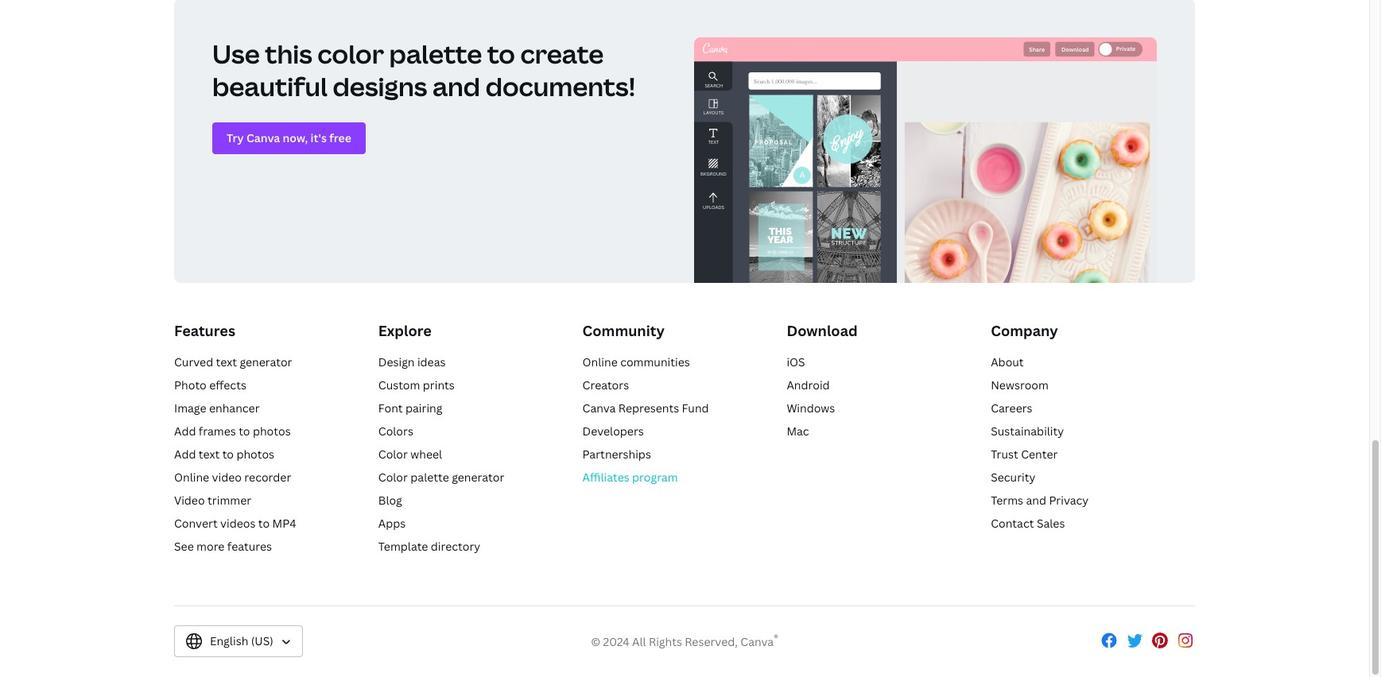 Task type: vqa. For each thing, say whether or not it's contained in the screenshot.
Expand data table at the left top
no



Task type: locate. For each thing, give the bounding box(es) containing it.
©
[[591, 635, 601, 650]]

video trimmer link
[[174, 493, 251, 508]]

font pairing link
[[379, 401, 443, 416]]

creators link
[[583, 378, 629, 393]]

0 horizontal spatial and
[[433, 69, 481, 104]]

partnerships link
[[583, 447, 651, 462]]

online video recorder link
[[174, 470, 291, 485]]

trust center link
[[991, 447, 1058, 462]]

add down image
[[174, 424, 196, 439]]

design ideas custom prints font pairing colors color wheel color palette generator blog apps template directory
[[379, 355, 505, 554]]

and inside "use this color palette to create beautiful designs and documents!"
[[433, 69, 481, 104]]

1 vertical spatial text
[[199, 447, 220, 462]]

color
[[379, 447, 408, 462], [379, 470, 408, 485]]

0 vertical spatial add
[[174, 424, 196, 439]]

palette inside "use this color palette to create beautiful designs and documents!"
[[389, 36, 482, 71]]

add frames to photos link
[[174, 424, 291, 439]]

canva right reserved,
[[741, 635, 774, 650]]

add
[[174, 424, 196, 439], [174, 447, 196, 462]]

design
[[379, 355, 415, 370]]

sustainability link
[[991, 424, 1065, 439]]

communities
[[621, 355, 690, 370]]

fund
[[682, 401, 709, 416]]

apps
[[379, 516, 406, 531]]

0 vertical spatial generator
[[240, 355, 292, 370]]

generator up "effects"
[[240, 355, 292, 370]]

to up video
[[222, 447, 234, 462]]

to left mp4
[[258, 516, 270, 531]]

download
[[787, 322, 858, 341]]

curved text generator photo effects image enhancer add frames to photos add text to photos online video recorder video trimmer convert videos to mp4 see more features
[[174, 355, 297, 554]]

color down colors link
[[379, 447, 408, 462]]

2 add from the top
[[174, 447, 196, 462]]

photos up recorder
[[237, 447, 275, 462]]

to inside "use this color palette to create beautiful designs and documents!"
[[487, 36, 515, 71]]

and up contact sales link
[[1027, 493, 1047, 508]]

online up the video
[[174, 470, 209, 485]]

terms and privacy link
[[991, 493, 1089, 508]]

online inside curved text generator photo effects image enhancer add frames to photos add text to photos online video recorder video trimmer convert videos to mp4 see more features
[[174, 470, 209, 485]]

palette
[[389, 36, 482, 71], [411, 470, 449, 485]]

and right designs
[[433, 69, 481, 104]]

canva represents fund link
[[583, 401, 709, 416]]

0 vertical spatial and
[[433, 69, 481, 104]]

1 color from the top
[[379, 447, 408, 462]]

about link
[[991, 355, 1024, 370]]

photo
[[174, 378, 207, 393]]

generator inside design ideas custom prints font pairing colors color wheel color palette generator blog apps template directory
[[452, 470, 505, 485]]

text down frames
[[199, 447, 220, 462]]

1 vertical spatial color
[[379, 470, 408, 485]]

designs
[[333, 69, 428, 104]]

text
[[216, 355, 237, 370], [199, 447, 220, 462]]

color up the blog
[[379, 470, 408, 485]]

curved
[[174, 355, 213, 370]]

enhancer
[[209, 401, 260, 416]]

mp4
[[273, 516, 297, 531]]

0 vertical spatial canva
[[583, 401, 616, 416]]

1 horizontal spatial generator
[[452, 470, 505, 485]]

and inside about newsroom careers sustainability trust center security terms and privacy contact sales
[[1027, 493, 1047, 508]]

contact
[[991, 516, 1035, 531]]

online up creators "link"
[[583, 355, 618, 370]]

generator
[[240, 355, 292, 370], [452, 470, 505, 485]]

0 vertical spatial text
[[216, 355, 237, 370]]

0 vertical spatial online
[[583, 355, 618, 370]]

privacy
[[1050, 493, 1089, 508]]

pairing
[[406, 401, 443, 416]]

1 vertical spatial generator
[[452, 470, 505, 485]]

image
[[174, 401, 206, 416]]

add up the video
[[174, 447, 196, 462]]

0 horizontal spatial online
[[174, 470, 209, 485]]

template
[[379, 539, 428, 554]]

colors
[[379, 424, 414, 439]]

(us)
[[251, 634, 273, 649]]

and for terms
[[1027, 493, 1047, 508]]

1 vertical spatial online
[[174, 470, 209, 485]]

ios
[[787, 355, 806, 370]]

canva inside online communities creators canva represents fund developers partnerships affiliates program
[[583, 401, 616, 416]]

1 vertical spatial add
[[174, 447, 196, 462]]

palette inside design ideas custom prints font pairing colors color wheel color palette generator blog apps template directory
[[411, 470, 449, 485]]

0 horizontal spatial generator
[[240, 355, 292, 370]]

convert
[[174, 516, 218, 531]]

this
[[265, 36, 312, 71]]

community
[[583, 322, 665, 341]]

1 horizontal spatial and
[[1027, 493, 1047, 508]]

1 vertical spatial and
[[1027, 493, 1047, 508]]

0 horizontal spatial canva
[[583, 401, 616, 416]]

trimmer
[[208, 493, 251, 508]]

text up "effects"
[[216, 355, 237, 370]]

photos down enhancer
[[253, 424, 291, 439]]

explore
[[379, 322, 432, 341]]

convert videos to mp4 link
[[174, 516, 297, 531]]

mac
[[787, 424, 810, 439]]

color wheel link
[[379, 447, 442, 462]]

online inside online communities creators canva represents fund developers partnerships affiliates program
[[583, 355, 618, 370]]

photos
[[253, 424, 291, 439], [237, 447, 275, 462]]

use this color palette to create beautiful designs and documents!
[[212, 36, 636, 104]]

use
[[212, 36, 260, 71]]

canva
[[583, 401, 616, 416], [741, 635, 774, 650]]

custom
[[379, 378, 420, 393]]

generator up directory
[[452, 470, 505, 485]]

about newsroom careers sustainability trust center security terms and privacy contact sales
[[991, 355, 1089, 531]]

terms
[[991, 493, 1024, 508]]

canva down creators "link"
[[583, 401, 616, 416]]

1 horizontal spatial online
[[583, 355, 618, 370]]

1 vertical spatial canva
[[741, 635, 774, 650]]

to left create
[[487, 36, 515, 71]]

newsroom
[[991, 378, 1049, 393]]

features
[[174, 322, 235, 341]]

0 vertical spatial palette
[[389, 36, 482, 71]]

online communities creators canva represents fund developers partnerships affiliates program
[[583, 355, 709, 485]]

1 horizontal spatial canva
[[741, 635, 774, 650]]

online
[[583, 355, 618, 370], [174, 470, 209, 485]]

careers
[[991, 401, 1033, 416]]

curved text generator link
[[174, 355, 292, 370]]

0 vertical spatial color
[[379, 447, 408, 462]]

1 vertical spatial palette
[[411, 470, 449, 485]]



Task type: describe. For each thing, give the bounding box(es) containing it.
add text to photos link
[[174, 447, 275, 462]]

wheel
[[411, 447, 442, 462]]

English (US) button
[[174, 626, 303, 658]]

android
[[787, 378, 830, 393]]

1 vertical spatial photos
[[237, 447, 275, 462]]

developers
[[583, 424, 644, 439]]

videos
[[220, 516, 256, 531]]

affiliates
[[583, 470, 630, 485]]

partnerships
[[583, 447, 651, 462]]

represents
[[619, 401, 680, 416]]

blog
[[379, 493, 402, 508]]

design ideas link
[[379, 355, 446, 370]]

see more features link
[[174, 539, 272, 554]]

2 color from the top
[[379, 470, 408, 485]]

ios android windows mac
[[787, 355, 836, 439]]

© 2024 all rights reserved, canva ®
[[591, 633, 779, 650]]

prints
[[423, 378, 455, 393]]

directory
[[431, 539, 481, 554]]

®
[[774, 633, 779, 645]]

apps link
[[379, 516, 406, 531]]

0 vertical spatial photos
[[253, 424, 291, 439]]

company
[[991, 322, 1059, 341]]

reserved,
[[685, 635, 738, 650]]

to down enhancer
[[239, 424, 250, 439]]

color palette generator link
[[379, 470, 505, 485]]

features
[[227, 539, 272, 554]]

ideas
[[418, 355, 446, 370]]

center
[[1022, 447, 1058, 462]]

photo effects link
[[174, 378, 247, 393]]

developers link
[[583, 424, 644, 439]]

security
[[991, 470, 1036, 485]]

recorder
[[245, 470, 291, 485]]

english (us)
[[210, 634, 273, 649]]

rights
[[649, 635, 683, 650]]

mac link
[[787, 424, 810, 439]]

image enhancer link
[[174, 401, 260, 416]]

sustainability
[[991, 424, 1065, 439]]

and for designs
[[433, 69, 481, 104]]

see
[[174, 539, 194, 554]]

template directory link
[[379, 539, 481, 554]]

affiliates program link
[[583, 470, 678, 485]]

beautiful
[[212, 69, 328, 104]]

1 add from the top
[[174, 424, 196, 439]]

more
[[197, 539, 225, 554]]

windows link
[[787, 401, 836, 416]]

all
[[633, 635, 646, 650]]

video
[[212, 470, 242, 485]]

ios link
[[787, 355, 806, 370]]

frames
[[199, 424, 236, 439]]

color
[[318, 36, 384, 71]]

documents!
[[486, 69, 636, 104]]

font
[[379, 401, 403, 416]]

about
[[991, 355, 1024, 370]]

creators
[[583, 378, 629, 393]]

android link
[[787, 378, 830, 393]]

blog link
[[379, 493, 402, 508]]

canva inside © 2024 all rights reserved, canva ®
[[741, 635, 774, 650]]

careers link
[[991, 401, 1033, 416]]

create
[[521, 36, 604, 71]]

sales
[[1037, 516, 1066, 531]]

2024
[[603, 635, 630, 650]]

generator inside curved text generator photo effects image enhancer add frames to photos add text to photos online video recorder video trimmer convert videos to mp4 see more features
[[240, 355, 292, 370]]

program
[[633, 470, 678, 485]]

effects
[[209, 378, 247, 393]]

colors link
[[379, 424, 414, 439]]

security link
[[991, 470, 1036, 485]]

video
[[174, 493, 205, 508]]

contact sales link
[[991, 516, 1066, 531]]

newsroom link
[[991, 378, 1049, 393]]



